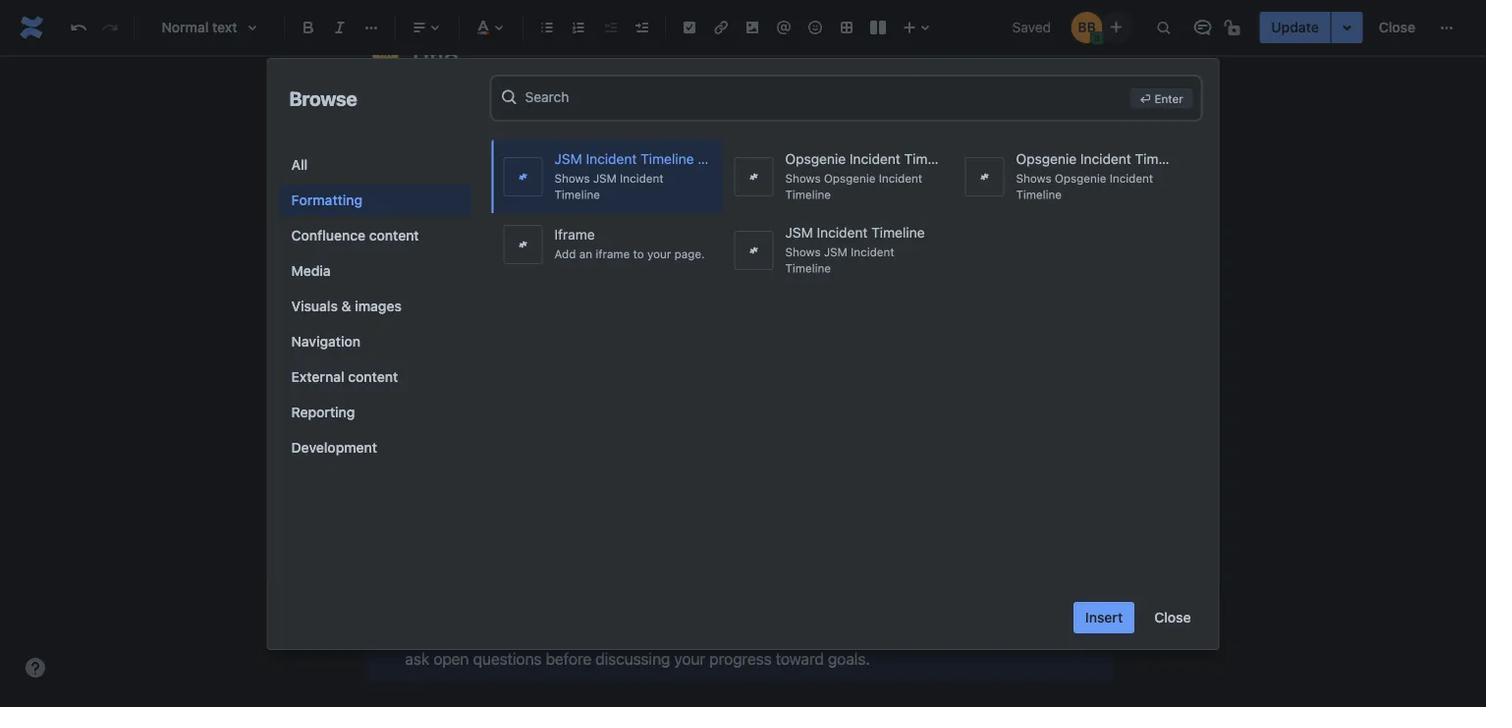 Task type: describe. For each thing, give the bounding box(es) containing it.
open
[[434, 651, 469, 669]]

browse
[[289, 86, 357, 110]]

meetical,
[[649, 128, 713, 147]]

by
[[628, 128, 645, 147]]

layouts image
[[867, 16, 890, 39]]

each
[[960, 624, 995, 642]]

search field
[[525, 79, 1123, 114]]

warm
[[697, 624, 736, 642]]

0 vertical spatial meeting
[[785, 128, 842, 147]]

way
[[647, 624, 675, 642]]

iframe
[[596, 247, 630, 261]]

shows inside jsm incident timeline shows jsm incident timeline
[[786, 245, 821, 259]]

time
[[1040, 624, 1071, 642]]

bold ⌘b image
[[297, 16, 320, 39]]

confluence content
[[291, 228, 419, 244]]

to left you
[[580, 128, 595, 147]]

browse dialog
[[268, 59, 1219, 650]]

to right the time
[[1075, 624, 1089, 642]]

all
[[291, 157, 308, 173]]

enter
[[1155, 91, 1184, 105]]

tool.
[[942, 128, 973, 147]]

update
[[1272, 19, 1320, 35]]

a
[[548, 624, 557, 642]]

to right way at the left of page
[[679, 624, 693, 642]]

formatting button
[[280, 185, 472, 216]]

progress
[[710, 651, 772, 669]]

media button
[[280, 256, 472, 287]]

reporting
[[291, 404, 355, 421]]

images
[[355, 298, 402, 314]]

start
[[405, 624, 440, 642]]

all button
[[280, 149, 472, 181]]

date
[[375, 235, 410, 254]]

confluence
[[291, 228, 366, 244]]

up
[[740, 624, 758, 642]]

participants
[[375, 323, 466, 341]]

development button
[[280, 432, 472, 464]]

add
[[555, 247, 576, 261]]

goals.
[[828, 651, 871, 669]]

external content button
[[280, 362, 472, 393]]

visuals & images
[[291, 298, 402, 314]]

your inside iframe add an iframe to your page.
[[648, 247, 672, 261]]

link image
[[710, 16, 733, 39]]

update button
[[1260, 12, 1331, 43]]

online
[[738, 128, 781, 147]]

is
[[505, 128, 517, 147]]

visuals & images button
[[280, 291, 472, 322]]

an inside main content area, start typing to enter text. text box
[[717, 128, 734, 147]]

before
[[546, 651, 592, 669]]

external
[[291, 369, 345, 385]]

meeting inside start the meeting in a fun, relaxed way to warm up the conversation. then give each other time to ask open questions before discussing your progress toward goals.
[[471, 624, 528, 642]]

shows inside opsgenie incident timeline eu shows opsgenie incident timeline
[[1017, 172, 1052, 185]]

close inside browse dialog
[[1155, 610, 1192, 626]]

formatting
[[291, 192, 363, 208]]

jsm incident timeline shows jsm incident timeline
[[786, 225, 925, 275]]

conversation.
[[789, 624, 883, 642]]

iframe
[[555, 227, 595, 243]]

Main content area, start typing to enter text. text field
[[354, 115, 1125, 708]]

fun,
[[561, 624, 588, 642]]

advanced search image
[[500, 87, 519, 107]]

insert button
[[1074, 602, 1135, 634]]

materials
[[375, 454, 445, 472]]

content for external content
[[348, 369, 398, 385]]

navigation
[[291, 334, 361, 350]]

mention image
[[772, 16, 796, 39]]

an inside iframe add an iframe to your page.
[[580, 247, 593, 261]]

ask
[[405, 651, 430, 669]]

shows inside jsm incident timeline eu shows jsm incident timeline
[[555, 172, 590, 185]]

Give this page a title text field
[[407, 42, 1113, 74]]



Task type: vqa. For each thing, say whether or not it's contained in the screenshot.
Saved
yes



Task type: locate. For each thing, give the bounding box(es) containing it.
brought
[[521, 128, 576, 147]]

numbered list ⌘⇧7 image
[[567, 16, 591, 39]]

content
[[369, 228, 419, 244], [348, 369, 398, 385]]

give
[[927, 624, 956, 642]]

relaxed
[[592, 624, 643, 642]]

undo ⌘z image
[[67, 16, 90, 39]]

navigation button
[[280, 326, 472, 358]]

0 vertical spatial your
[[648, 247, 672, 261]]

timeline
[[641, 151, 694, 167], [905, 151, 958, 167], [1136, 151, 1189, 167], [555, 188, 600, 201], [786, 188, 831, 201], [1017, 188, 1062, 201], [872, 225, 925, 241], [786, 261, 831, 275]]

page.
[[675, 247, 705, 261]]

outdent ⇧tab image
[[599, 16, 622, 39]]

content down navigation button
[[348, 369, 398, 385]]

the
[[444, 624, 467, 642], [762, 624, 785, 642]]

shows inside opsgenie incident timeline shows opsgenie incident timeline
[[786, 172, 821, 185]]

eu inside jsm incident timeline eu shows jsm incident timeline
[[698, 151, 716, 167]]

1 horizontal spatial the
[[762, 624, 785, 642]]

1 the from the left
[[444, 624, 467, 642]]

meeting up questions
[[471, 624, 528, 642]]

1 horizontal spatial close
[[1380, 19, 1416, 35]]

development
[[291, 440, 377, 456]]

eu for jsm incident timeline eu
[[698, 151, 716, 167]]

in
[[532, 624, 544, 642]]

an
[[717, 128, 734, 147], [580, 247, 593, 261]]

opsgenie incident timeline eu shows opsgenie incident timeline
[[1017, 151, 1211, 201]]

0 horizontal spatial an
[[580, 247, 593, 261]]

close button
[[1368, 12, 1428, 43], [1143, 602, 1203, 634]]

1 vertical spatial meeting
[[471, 624, 528, 642]]

visuals
[[291, 298, 338, 314]]

adjust update settings image
[[1336, 16, 1360, 39]]

reporting button
[[280, 397, 472, 428]]

eu for opsgenie incident timeline eu
[[1193, 151, 1211, 167]]

2 the from the left
[[762, 624, 785, 642]]

saved
[[1013, 19, 1052, 35]]

1 horizontal spatial eu
[[1193, 151, 1211, 167]]

location
[[375, 366, 440, 385]]

other
[[999, 624, 1036, 642]]

toward
[[776, 651, 824, 669]]

content inside button
[[369, 228, 419, 244]]

media
[[291, 263, 331, 279]]

start the meeting in a fun, relaxed way to warm up the conversation. then give each other time to ask open questions before discussing your progress toward goals.
[[405, 624, 1093, 669]]

0 horizontal spatial the
[[444, 624, 467, 642]]

insert
[[1086, 610, 1124, 626]]

this
[[405, 128, 435, 147]]

action item image
[[678, 16, 702, 39]]

content inside "button"
[[348, 369, 398, 385]]

your
[[648, 247, 672, 261], [675, 651, 706, 669]]

panel info image
[[374, 623, 398, 647]]

your down warm on the left bottom of the page
[[675, 651, 706, 669]]

&
[[342, 298, 351, 314]]

1 vertical spatial close button
[[1143, 602, 1203, 634]]

0 vertical spatial content
[[369, 228, 419, 244]]

1 eu from the left
[[698, 151, 716, 167]]

the up open at the left bottom
[[444, 624, 467, 642]]

shows
[[555, 172, 590, 185], [786, 172, 821, 185], [1017, 172, 1052, 185], [786, 245, 821, 259]]

this template is brought to you by meetical, an online meeting management tool.
[[405, 128, 973, 147]]

then
[[887, 624, 923, 642]]

the right 'up'
[[762, 624, 785, 642]]

an right add
[[580, 247, 593, 261]]

meeting down the search field
[[785, 128, 842, 147]]

meeting
[[785, 128, 842, 147], [471, 624, 528, 642]]

0 horizontal spatial meeting
[[471, 624, 528, 642]]

eu inside opsgenie incident timeline eu shows opsgenie incident timeline
[[1193, 151, 1211, 167]]

jsm incident timeline eu shows jsm incident timeline
[[555, 151, 716, 201]]

close button right adjust update settings icon
[[1368, 12, 1428, 43]]

redo ⌘⇧z image
[[98, 16, 122, 39]]

an left online
[[717, 128, 734, 147]]

0 horizontal spatial close button
[[1143, 602, 1203, 634]]

your left page.
[[648, 247, 672, 261]]

0 horizontal spatial eu
[[698, 151, 716, 167]]

1 vertical spatial your
[[675, 651, 706, 669]]

close button right "insert" button
[[1143, 602, 1203, 634]]

table image
[[835, 16, 859, 39]]

to inside iframe add an iframe to your page.
[[633, 247, 644, 261]]

your inside start the meeting in a fun, relaxed way to warm up the conversation. then give each other time to ask open questions before discussing your progress toward goals.
[[675, 651, 706, 669]]

confluence content button
[[280, 220, 472, 252]]

⏎
[[1140, 91, 1152, 105]]

italic ⌘i image
[[328, 16, 352, 39]]

to right iframe
[[633, 247, 644, 261]]

questions
[[473, 651, 542, 669]]

bullet list ⌘⇧8 image
[[536, 16, 559, 39]]

opsgenie incident timeline shows opsgenie incident timeline
[[786, 151, 958, 201]]

external content
[[291, 369, 398, 385]]

template
[[439, 128, 501, 147]]

1 horizontal spatial meeting
[[785, 128, 842, 147]]

close right insert
[[1155, 610, 1192, 626]]

add image, video, or file image
[[741, 16, 765, 39]]

indent tab image
[[630, 16, 654, 39]]

jsm
[[555, 151, 583, 167], [593, 172, 617, 185], [786, 225, 813, 241], [824, 245, 848, 259]]

confluence image
[[16, 12, 47, 43], [16, 12, 47, 43]]

incident
[[586, 151, 637, 167], [850, 151, 901, 167], [1081, 151, 1132, 167], [620, 172, 664, 185], [879, 172, 923, 185], [1110, 172, 1154, 185], [817, 225, 868, 241], [851, 245, 895, 259]]

1 vertical spatial close
[[1155, 610, 1192, 626]]

opsgenie
[[786, 151, 846, 167], [1017, 151, 1077, 167], [824, 172, 876, 185], [1055, 172, 1107, 185]]

0 horizontal spatial your
[[648, 247, 672, 261]]

eu
[[698, 151, 716, 167], [1193, 151, 1211, 167]]

content down formatting button in the left of the page
[[369, 228, 419, 244]]

bob builder image
[[1072, 12, 1103, 43]]

1 vertical spatial content
[[348, 369, 398, 385]]

⏎ enter
[[1140, 91, 1184, 105]]

you
[[599, 128, 624, 147]]

discussing
[[596, 651, 671, 669]]

0 vertical spatial close
[[1380, 19, 1416, 35]]

management
[[846, 128, 938, 147]]

to
[[580, 128, 595, 147], [633, 247, 644, 261], [679, 624, 693, 642], [1075, 624, 1089, 642]]

1 horizontal spatial close button
[[1368, 12, 1428, 43]]

0 vertical spatial an
[[717, 128, 734, 147]]

2 eu from the left
[[1193, 151, 1211, 167]]

1 vertical spatial an
[[580, 247, 593, 261]]

content for confluence content
[[369, 228, 419, 244]]

close
[[1380, 19, 1416, 35], [1155, 610, 1192, 626]]

iframe add an iframe to your page.
[[555, 227, 705, 261]]

0 horizontal spatial close
[[1155, 610, 1192, 626]]

1 horizontal spatial your
[[675, 651, 706, 669]]

editable content region
[[335, 0, 1144, 708]]

close right adjust update settings icon
[[1380, 19, 1416, 35]]

emoji image
[[804, 16, 828, 39]]

0 vertical spatial close button
[[1368, 12, 1428, 43]]

1 horizontal spatial an
[[717, 128, 734, 147]]



